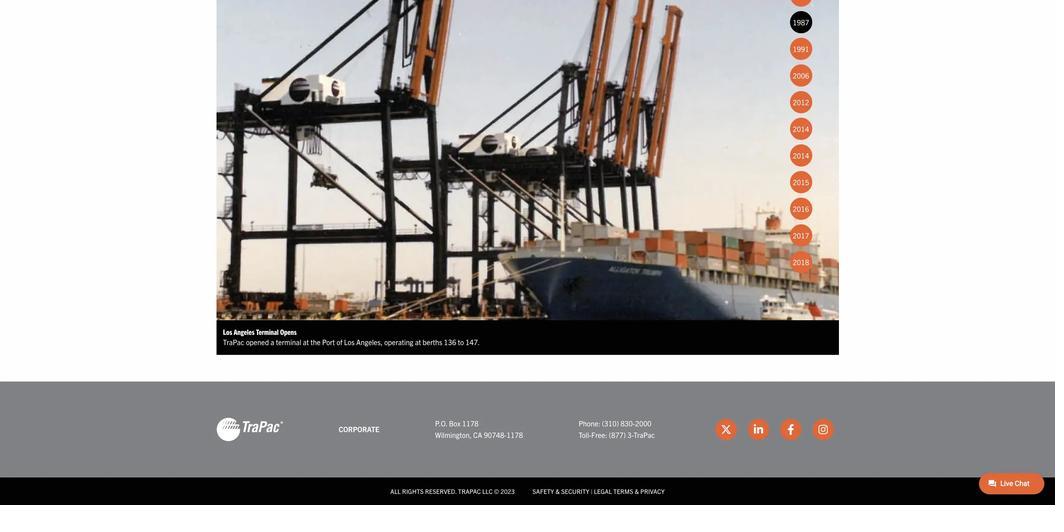 Task type: locate. For each thing, give the bounding box(es) containing it.
1 & from the left
[[556, 488, 560, 496]]

trapac inside phone: (310) 830-2000 toll-free: (877) 3-trapac
[[634, 431, 655, 440]]

0 vertical spatial 2014
[[793, 124, 809, 133]]

0 vertical spatial los
[[223, 328, 232, 337]]

2014
[[793, 124, 809, 133], [793, 151, 809, 160]]

1 horizontal spatial 1178
[[507, 431, 523, 440]]

los
[[223, 328, 232, 337], [344, 338, 355, 347]]

llc
[[482, 488, 493, 496]]

toll-
[[579, 431, 591, 440]]

136
[[444, 338, 456, 347]]

2014 up 2015
[[793, 151, 809, 160]]

1991
[[793, 44, 809, 53]]

3-
[[628, 431, 634, 440]]

at left berths
[[415, 338, 421, 347]]

1 vertical spatial los
[[344, 338, 355, 347]]

terminal
[[276, 338, 301, 347]]

& right terms
[[635, 488, 639, 496]]

& right safety
[[556, 488, 560, 496]]

footer containing p.o. box 1178
[[0, 382, 1055, 506]]

rights
[[402, 488, 424, 496]]

terms
[[613, 488, 633, 496]]

angeles
[[234, 328, 255, 337]]

free:
[[591, 431, 607, 440]]

opens
[[280, 328, 297, 337]]

830-
[[621, 419, 635, 428]]

safety & security link
[[533, 488, 590, 496]]

trapac
[[223, 338, 244, 347], [634, 431, 655, 440]]

1 vertical spatial 1178
[[507, 431, 523, 440]]

corporate
[[339, 425, 379, 434]]

1 horizontal spatial trapac
[[634, 431, 655, 440]]

trapac down angeles
[[223, 338, 244, 347]]

(877)
[[609, 431, 626, 440]]

2000
[[635, 419, 652, 428]]

port
[[322, 338, 335, 347]]

operating
[[384, 338, 413, 347]]

a
[[271, 338, 274, 347]]

2014 down '2012'
[[793, 124, 809, 133]]

&
[[556, 488, 560, 496], [635, 488, 639, 496]]

los angeles terminal opens trapac opened a terminal at the port of los angeles, operating at berths 136 to 147.
[[223, 328, 480, 347]]

at left the
[[303, 338, 309, 347]]

2018
[[793, 258, 809, 267]]

0 vertical spatial 1178
[[462, 419, 479, 428]]

2 2014 from the top
[[793, 151, 809, 160]]

1 horizontal spatial los
[[344, 338, 355, 347]]

1 horizontal spatial &
[[635, 488, 639, 496]]

at
[[303, 338, 309, 347], [415, 338, 421, 347]]

trapac down the 2000
[[634, 431, 655, 440]]

1 vertical spatial 2014
[[793, 151, 809, 160]]

0 horizontal spatial &
[[556, 488, 560, 496]]

wilmington,
[[435, 431, 472, 440]]

1178 right ca
[[507, 431, 523, 440]]

box
[[449, 419, 461, 428]]

los right the of
[[344, 338, 355, 347]]

reserved.
[[425, 488, 457, 496]]

security
[[561, 488, 590, 496]]

los left angeles
[[223, 328, 232, 337]]

1178 up ca
[[462, 419, 479, 428]]

0 horizontal spatial trapac
[[223, 338, 244, 347]]

0 horizontal spatial at
[[303, 338, 309, 347]]

0 vertical spatial trapac
[[223, 338, 244, 347]]

|
[[591, 488, 593, 496]]

p.o.
[[435, 419, 447, 428]]

1178
[[462, 419, 479, 428], [507, 431, 523, 440]]

1 horizontal spatial at
[[415, 338, 421, 347]]

90748-
[[484, 431, 507, 440]]

footer
[[0, 382, 1055, 506]]

1 vertical spatial trapac
[[634, 431, 655, 440]]



Task type: vqa. For each thing, say whether or not it's contained in the screenshot.
the Los
yes



Task type: describe. For each thing, give the bounding box(es) containing it.
legal
[[594, 488, 612, 496]]

2 at from the left
[[415, 338, 421, 347]]

2006
[[793, 71, 809, 80]]

safety & security | legal terms & privacy
[[533, 488, 665, 496]]

trapac inside los angeles terminal opens trapac opened a terminal at the port of los angeles, operating at berths 136 to 147.
[[223, 338, 244, 347]]

1 2014 from the top
[[793, 124, 809, 133]]

2016
[[793, 205, 809, 213]]

of
[[337, 338, 342, 347]]

p.o. box 1178 wilmington, ca 90748-1178
[[435, 419, 523, 440]]

the
[[311, 338, 321, 347]]

ca
[[473, 431, 482, 440]]

2017
[[793, 231, 809, 240]]

opened
[[246, 338, 269, 347]]

legal terms & privacy link
[[594, 488, 665, 496]]

phone: (310) 830-2000 toll-free: (877) 3-trapac
[[579, 419, 655, 440]]

2012
[[793, 98, 809, 107]]

all
[[390, 488, 401, 496]]

2023
[[501, 488, 515, 496]]

privacy
[[640, 488, 665, 496]]

trapac
[[458, 488, 481, 496]]

angeles,
[[356, 338, 383, 347]]

phone:
[[579, 419, 600, 428]]

berths
[[423, 338, 442, 347]]

147.
[[466, 338, 480, 347]]

terminal
[[256, 328, 279, 337]]

0 horizontal spatial 1178
[[462, 419, 479, 428]]

1 at from the left
[[303, 338, 309, 347]]

safety
[[533, 488, 554, 496]]

2015
[[793, 178, 809, 187]]

©
[[494, 488, 499, 496]]

2 & from the left
[[635, 488, 639, 496]]

(310)
[[602, 419, 619, 428]]

corporate image
[[216, 417, 283, 442]]

0 horizontal spatial los
[[223, 328, 232, 337]]

1987
[[793, 18, 809, 27]]

all rights reserved. trapac llc © 2023
[[390, 488, 515, 496]]

to
[[458, 338, 464, 347]]



